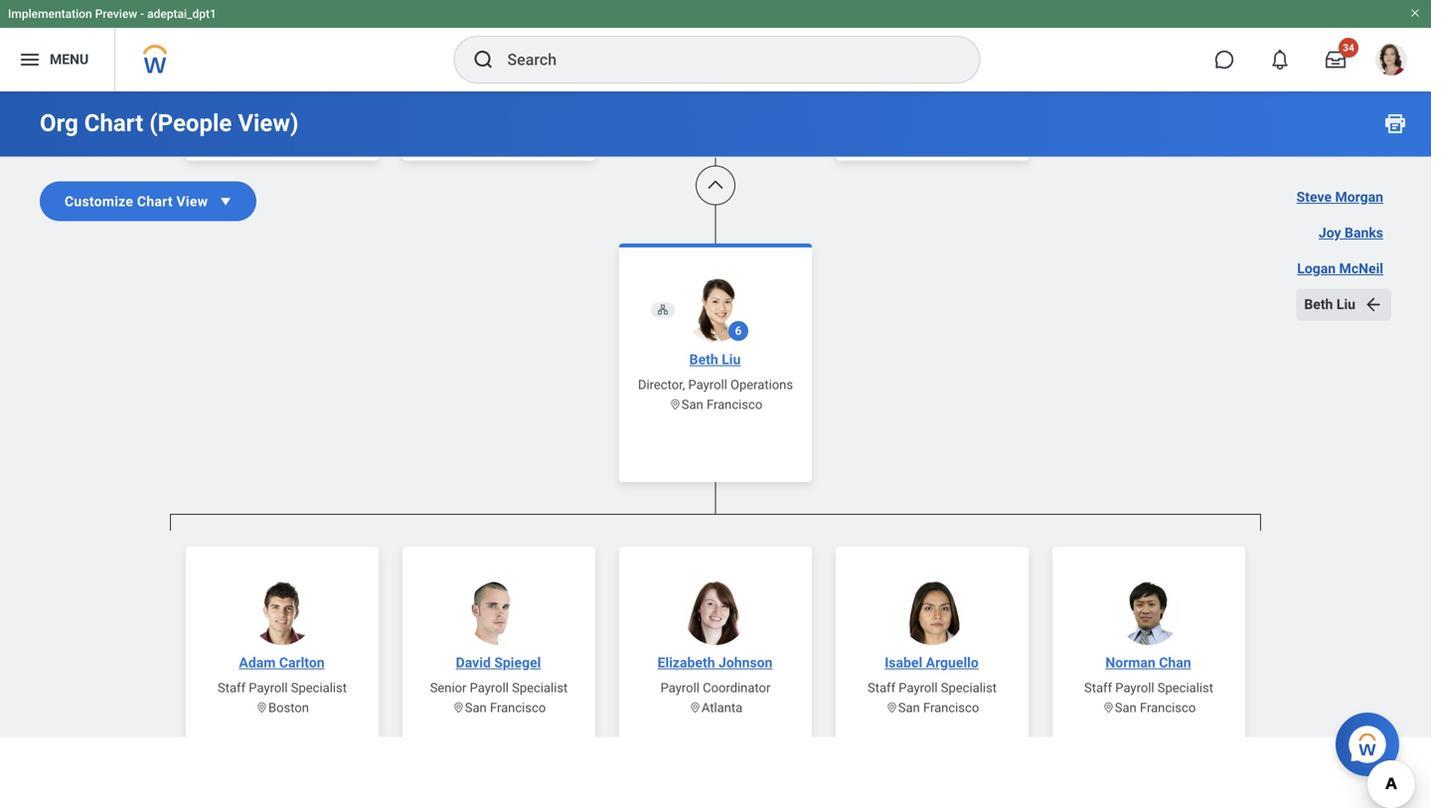 Task type: describe. For each thing, give the bounding box(es) containing it.
beth liu, beth liu, 6 direct reports element
[[170, 531, 1262, 808]]

chan
[[1160, 655, 1192, 671]]

payroll for norman
[[1116, 681, 1155, 696]]

location image for adam
[[256, 702, 269, 714]]

location image for norman chan
[[1103, 702, 1115, 714]]

implementation
[[8, 7, 92, 21]]

payroll down elizabeth on the bottom
[[661, 681, 700, 696]]

adam carlton
[[239, 655, 325, 671]]

david
[[456, 655, 491, 671]]

chart for org
[[84, 109, 143, 137]]

elizabeth
[[658, 655, 716, 671]]

beth liu button
[[1297, 289, 1392, 321]]

adam
[[239, 655, 276, 671]]

Search Workday  search field
[[508, 38, 939, 82]]

mcneil
[[1340, 261, 1384, 277]]

customize
[[65, 193, 133, 210]]

elizabeth johnson
[[658, 655, 773, 671]]

beth inside button
[[1305, 296, 1334, 313]]

carlton
[[279, 655, 325, 671]]

beth liu link
[[682, 350, 749, 370]]

staff payroll specialist for carlton
[[218, 681, 347, 696]]

morgan
[[1336, 189, 1384, 205]]

operations
[[731, 377, 794, 392]]

coordinator
[[703, 681, 771, 696]]

menu
[[50, 51, 89, 68]]

specialist for chan
[[1158, 681, 1214, 696]]

francisco for chan
[[1141, 701, 1196, 715]]

chart for customize
[[137, 193, 173, 210]]

liu inside logan mcneil, logan mcneil, 4 direct reports element
[[722, 352, 741, 368]]

logan mcneil button
[[1290, 253, 1392, 285]]

norman chan link
[[1098, 653, 1200, 673]]

caret down image
[[216, 191, 236, 211]]

print org chart image
[[1384, 111, 1408, 135]]

(people
[[149, 109, 232, 137]]

senior payroll specialist
[[430, 681, 568, 696]]

san francisco for arguello
[[899, 701, 980, 715]]

logan
[[1298, 261, 1337, 277]]

francisco for spiegel
[[490, 701, 546, 715]]

senior
[[430, 681, 467, 696]]

san francisco for chan
[[1115, 701, 1196, 715]]

org
[[40, 109, 78, 137]]

norman
[[1106, 655, 1156, 671]]

adeptai_dpt1
[[147, 7, 217, 21]]

logan mcneil
[[1298, 261, 1384, 277]]

director, payroll operations
[[638, 377, 794, 392]]

payroll for david
[[470, 681, 509, 696]]

joy
[[1319, 225, 1342, 241]]

staff for isabel arguello
[[868, 681, 896, 696]]

justify image
[[18, 48, 42, 72]]

beth liu inside 'beth liu' link
[[690, 352, 741, 368]]

steve morgan
[[1297, 189, 1384, 205]]

-
[[140, 7, 144, 21]]

specialist for carlton
[[291, 681, 347, 696]]

location image for isabel arguello
[[886, 702, 899, 714]]

view)
[[238, 109, 299, 137]]

san for david
[[465, 701, 487, 715]]

johnson
[[719, 655, 773, 671]]

banks
[[1345, 225, 1384, 241]]

location image for elizabeth
[[689, 702, 702, 714]]

chevron up image
[[706, 176, 726, 195]]

search image
[[472, 48, 496, 72]]

steve morgan button
[[1289, 181, 1392, 213]]

location image for beth
[[669, 398, 682, 411]]

liu inside button
[[1337, 296, 1356, 313]]



Task type: locate. For each thing, give the bounding box(es) containing it.
staff down isabel
[[868, 681, 896, 696]]

san
[[682, 397, 704, 412], [465, 701, 487, 715], [899, 701, 921, 715], [1115, 701, 1137, 715]]

34
[[1344, 42, 1355, 54]]

specialist down the arguello at the bottom of page
[[941, 681, 997, 696]]

implementation preview -   adeptai_dpt1
[[8, 7, 217, 21]]

beth liu up director, payroll operations
[[690, 352, 741, 368]]

beth liu
[[1305, 296, 1356, 313], [690, 352, 741, 368]]

org chart (people view) main content
[[0, 0, 1432, 808]]

0 horizontal spatial beth liu
[[690, 352, 741, 368]]

san inside logan mcneil, logan mcneil, 4 direct reports element
[[682, 397, 704, 412]]

0 vertical spatial chart
[[84, 109, 143, 137]]

adam carlton link
[[231, 653, 333, 673]]

6
[[735, 324, 742, 338]]

2 staff from the left
[[868, 681, 896, 696]]

beth
[[1305, 296, 1334, 313], [690, 352, 719, 368]]

2 staff payroll specialist from the left
[[868, 681, 997, 696]]

location image down isabel
[[886, 702, 899, 714]]

staff for adam carlton
[[218, 681, 246, 696]]

san francisco down director, payroll operations
[[682, 397, 763, 412]]

payroll
[[689, 377, 728, 392], [249, 681, 288, 696], [470, 681, 509, 696], [661, 681, 700, 696], [899, 681, 938, 696], [1116, 681, 1155, 696]]

location image down director,
[[669, 398, 682, 411]]

view
[[177, 193, 208, 210]]

san for isabel
[[899, 701, 921, 715]]

4 specialist from the left
[[1158, 681, 1214, 696]]

0 horizontal spatial beth
[[690, 352, 719, 368]]

2 location image from the left
[[1103, 702, 1115, 714]]

staff payroll specialist for chan
[[1085, 681, 1214, 696]]

staff down adam
[[218, 681, 246, 696]]

staff payroll specialist up boston
[[218, 681, 347, 696]]

location image for david
[[452, 702, 465, 714]]

2 specialist from the left
[[512, 681, 568, 696]]

isabel
[[885, 655, 923, 671]]

1 vertical spatial beth liu
[[690, 352, 741, 368]]

location image down adam
[[256, 702, 269, 714]]

san for beth
[[682, 397, 704, 412]]

0 horizontal spatial location image
[[886, 702, 899, 714]]

arrow left image
[[1364, 295, 1384, 315]]

francisco
[[707, 397, 763, 412], [490, 701, 546, 715], [924, 701, 980, 715], [1141, 701, 1196, 715]]

staff payroll specialist
[[218, 681, 347, 696], [868, 681, 997, 696], [1085, 681, 1214, 696]]

spiegel
[[495, 655, 541, 671]]

1 location image from the left
[[886, 702, 899, 714]]

liu
[[1337, 296, 1356, 313], [722, 352, 741, 368]]

34 button
[[1315, 38, 1359, 82]]

menu button
[[0, 28, 115, 91]]

specialist down carlton on the bottom left of the page
[[291, 681, 347, 696]]

payroll down 'beth liu' link
[[689, 377, 728, 392]]

elizabeth johnson link
[[650, 653, 781, 673]]

norman chan
[[1106, 655, 1192, 671]]

liu down 6
[[722, 352, 741, 368]]

customize chart view
[[65, 193, 208, 210]]

staff payroll specialist for arguello
[[868, 681, 997, 696]]

francisco down chan
[[1141, 701, 1196, 715]]

payroll down isabel arguello link
[[899, 681, 938, 696]]

location image down payroll coordinator
[[689, 702, 702, 714]]

san francisco down norman chan link
[[1115, 701, 1196, 715]]

beth down "logan"
[[1305, 296, 1334, 313]]

0 horizontal spatial staff
[[218, 681, 246, 696]]

san down isabel
[[899, 701, 921, 715]]

logan mcneil, logan mcneil, 4 direct reports element
[[170, 0, 1045, 482]]

chart right org
[[84, 109, 143, 137]]

payroll for adam
[[249, 681, 288, 696]]

3 staff payroll specialist from the left
[[1085, 681, 1214, 696]]

location image
[[669, 398, 682, 411], [256, 702, 269, 714], [452, 702, 465, 714], [689, 702, 702, 714]]

staff
[[218, 681, 246, 696], [868, 681, 896, 696], [1085, 681, 1113, 696]]

close environment banner image
[[1410, 7, 1422, 19]]

atlanta
[[702, 701, 743, 715]]

location image
[[886, 702, 899, 714], [1103, 702, 1115, 714]]

francisco for liu
[[707, 397, 763, 412]]

francisco down senior payroll specialist in the bottom left of the page
[[490, 701, 546, 715]]

staff payroll specialist down isabel arguello link
[[868, 681, 997, 696]]

specialist for arguello
[[941, 681, 997, 696]]

san down director, payroll operations
[[682, 397, 704, 412]]

2 horizontal spatial staff
[[1085, 681, 1113, 696]]

1 horizontal spatial staff
[[868, 681, 896, 696]]

beth liu down logan mcneil button
[[1305, 296, 1356, 313]]

san francisco for spiegel
[[465, 701, 546, 715]]

notifications large image
[[1271, 50, 1291, 70]]

1 horizontal spatial liu
[[1337, 296, 1356, 313]]

1 staff from the left
[[218, 681, 246, 696]]

san francisco inside logan mcneil, logan mcneil, 4 direct reports element
[[682, 397, 763, 412]]

1 horizontal spatial beth liu
[[1305, 296, 1356, 313]]

payroll for beth
[[689, 377, 728, 392]]

1 vertical spatial liu
[[722, 352, 741, 368]]

francisco down the arguello at the bottom of page
[[924, 701, 980, 715]]

specialist down chan
[[1158, 681, 1214, 696]]

chart inside button
[[137, 193, 173, 210]]

3 staff from the left
[[1085, 681, 1113, 696]]

david spiegel
[[456, 655, 541, 671]]

joy banks button
[[1311, 217, 1392, 249]]

2 horizontal spatial staff payroll specialist
[[1085, 681, 1214, 696]]

payroll for isabel
[[899, 681, 938, 696]]

menu banner
[[0, 0, 1432, 91]]

1 vertical spatial chart
[[137, 193, 173, 210]]

0 vertical spatial beth liu
[[1305, 296, 1356, 313]]

boston
[[269, 701, 309, 715]]

payroll down norman
[[1116, 681, 1155, 696]]

san francisco down senior payroll specialist in the bottom left of the page
[[465, 701, 546, 715]]

beth liu inside the beth liu button
[[1305, 296, 1356, 313]]

view team image
[[657, 304, 669, 316]]

staff for norman chan
[[1085, 681, 1113, 696]]

arguello
[[926, 655, 979, 671]]

payroll down adam
[[249, 681, 288, 696]]

beth inside logan mcneil, logan mcneil, 4 direct reports element
[[690, 352, 719, 368]]

specialist down spiegel
[[512, 681, 568, 696]]

staff payroll specialist down norman chan link
[[1085, 681, 1214, 696]]

director,
[[638, 377, 685, 392]]

steve
[[1297, 189, 1333, 205]]

isabel arguello
[[885, 655, 979, 671]]

staff down norman
[[1085, 681, 1113, 696]]

inbox large image
[[1327, 50, 1346, 70]]

joy banks
[[1319, 225, 1384, 241]]

org chart (people view)
[[40, 109, 299, 137]]

san francisco down isabel arguello link
[[899, 701, 980, 715]]

payroll inside logan mcneil, logan mcneil, 4 direct reports element
[[689, 377, 728, 392]]

beth up director, payroll operations
[[690, 352, 719, 368]]

customize chart view button
[[40, 181, 257, 221]]

francisco down director, payroll operations
[[707, 397, 763, 412]]

san for norman
[[1115, 701, 1137, 715]]

location image down norman
[[1103, 702, 1115, 714]]

san down norman
[[1115, 701, 1137, 715]]

payroll down david spiegel link
[[470, 681, 509, 696]]

location image down senior at the bottom left of page
[[452, 702, 465, 714]]

0 vertical spatial beth
[[1305, 296, 1334, 313]]

1 specialist from the left
[[291, 681, 347, 696]]

specialist for spiegel
[[512, 681, 568, 696]]

francisco for arguello
[[924, 701, 980, 715]]

isabel arguello link
[[877, 653, 987, 673]]

liu left arrow left icon
[[1337, 296, 1356, 313]]

francisco inside logan mcneil, logan mcneil, 4 direct reports element
[[707, 397, 763, 412]]

0 horizontal spatial liu
[[722, 352, 741, 368]]

3 specialist from the left
[[941, 681, 997, 696]]

preview
[[95, 7, 137, 21]]

san francisco
[[682, 397, 763, 412], [465, 701, 546, 715], [899, 701, 980, 715], [1115, 701, 1196, 715]]

specialist
[[291, 681, 347, 696], [512, 681, 568, 696], [941, 681, 997, 696], [1158, 681, 1214, 696]]

1 horizontal spatial location image
[[1103, 702, 1115, 714]]

profile logan mcneil image
[[1376, 44, 1408, 80]]

0 horizontal spatial staff payroll specialist
[[218, 681, 347, 696]]

payroll coordinator
[[661, 681, 771, 696]]

1 staff payroll specialist from the left
[[218, 681, 347, 696]]

san down senior payroll specialist in the bottom left of the page
[[465, 701, 487, 715]]

chart
[[84, 109, 143, 137], [137, 193, 173, 210]]

0 vertical spatial liu
[[1337, 296, 1356, 313]]

san francisco for liu
[[682, 397, 763, 412]]

chart left the view
[[137, 193, 173, 210]]

1 vertical spatial beth
[[690, 352, 719, 368]]

1 horizontal spatial beth
[[1305, 296, 1334, 313]]

david spiegel link
[[448, 653, 549, 673]]

1 horizontal spatial staff payroll specialist
[[868, 681, 997, 696]]



Task type: vqa. For each thing, say whether or not it's contained in the screenshot.
the Customize Chart View
yes



